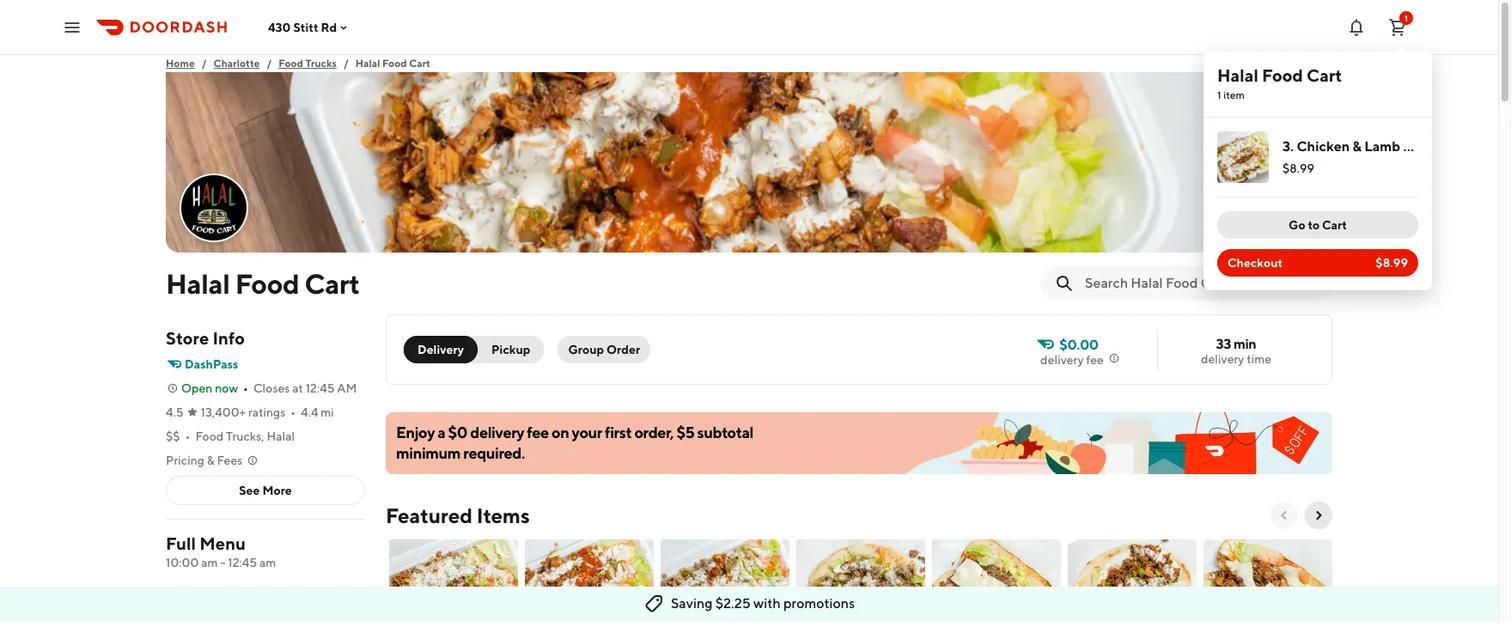 Task type: vqa. For each thing, say whether or not it's contained in the screenshot.
Items
yes



Task type: describe. For each thing, give the bounding box(es) containing it.
12:45 inside full menu 10:00 am - 12:45 am
[[228, 556, 257, 570]]

food trucks link
[[279, 55, 337, 72]]

see more button
[[167, 477, 364, 504]]

items
[[477, 503, 530, 527]]

10. chicken gyro image
[[1068, 539, 1197, 621]]

$$ • food trucks, halal
[[166, 430, 295, 443]]

$$
[[166, 430, 180, 443]]

delivery
[[417, 343, 464, 357]]

11. lamb gyro image
[[796, 539, 925, 621]]

charlotte link
[[214, 55, 260, 72]]

order methods option group
[[404, 336, 544, 363]]

at
[[292, 381, 303, 395]]

1 / from the left
[[202, 57, 207, 70]]

store info
[[166, 328, 245, 348]]

0 vertical spatial 3. chicken & lamb combo image
[[1217, 131, 1269, 183]]

Delivery radio
[[404, 336, 478, 363]]

go to cart button
[[1217, 211, 1418, 239]]

food left the trucks
[[279, 57, 303, 70]]

open now
[[181, 381, 238, 395]]

to
[[1308, 218, 1320, 232]]

20 photos button
[[1227, 215, 1322, 242]]

2. lamb over rice image
[[661, 539, 789, 621]]

chicken
[[1297, 138, 1350, 155]]

go to cart
[[1289, 218, 1347, 232]]

3. chicken & lamb combo $8.99
[[1283, 138, 1450, 175]]

featured
[[386, 503, 472, 527]]

10:00
[[166, 556, 199, 570]]

halal right the trucks
[[355, 57, 380, 70]]

on
[[552, 424, 569, 442]]

33
[[1216, 336, 1231, 352]]

Pickup radio
[[467, 336, 544, 363]]

subtotal
[[697, 424, 753, 442]]

previous button of carousel image
[[1277, 509, 1291, 522]]

a
[[437, 424, 445, 442]]

with
[[753, 595, 781, 612]]

lamb
[[1364, 138, 1400, 155]]

8. chicken philly image
[[1204, 539, 1332, 621]]

0 horizontal spatial •
[[185, 430, 190, 443]]

menu
[[199, 533, 246, 553]]

saving
[[671, 595, 713, 612]]

next button of carousel image
[[1312, 509, 1326, 522]]

now
[[215, 381, 238, 395]]

see more
[[239, 484, 292, 497]]

minimum
[[396, 444, 461, 462]]

2 am from the left
[[259, 556, 276, 570]]

dashpass
[[185, 357, 238, 371]]

1 items, open order cart image
[[1387, 17, 1408, 37]]

1 inside halal food cart 1 item
[[1217, 88, 1221, 101]]

closes
[[253, 381, 290, 395]]

photos
[[1273, 222, 1312, 235]]

trucks
[[305, 57, 337, 70]]

group
[[568, 343, 604, 357]]

$5
[[676, 424, 694, 442]]

ratings
[[248, 405, 285, 419]]

$8.99 inside 3. chicken & lamb combo $8.99
[[1283, 162, 1314, 175]]

1. chicken over rice image
[[525, 539, 654, 621]]

cart for halal food cart 1 item
[[1307, 65, 1342, 85]]

4.4
[[301, 405, 318, 419]]

pickup
[[491, 343, 530, 357]]

1 button
[[1380, 10, 1415, 44]]

pricing & fees button
[[166, 452, 260, 469]]

33 min delivery time
[[1201, 336, 1271, 366]]

featured items
[[386, 503, 530, 527]]

cart for go to cart
[[1322, 218, 1347, 232]]

$0
[[448, 424, 467, 442]]

see
[[239, 484, 260, 497]]

food up pricing & fees button
[[195, 430, 224, 443]]

order,
[[634, 424, 674, 442]]

halal inside halal food cart 1 item
[[1217, 65, 1258, 85]]

item
[[1223, 88, 1245, 101]]

info
[[213, 328, 245, 348]]

430
[[268, 20, 291, 34]]

$0.00
[[1059, 337, 1098, 353]]

430 stitt rd button
[[268, 20, 351, 34]]

am
[[337, 381, 357, 395]]

home link
[[166, 55, 195, 72]]

13,400+ ratings •
[[201, 405, 296, 419]]

charlotte
[[214, 57, 260, 70]]

halal food cart
[[166, 267, 360, 300]]

3 / from the left
[[344, 57, 349, 70]]

fees
[[217, 454, 243, 467]]



Task type: locate. For each thing, give the bounding box(es) containing it.
0 horizontal spatial 1
[[1217, 88, 1221, 101]]

time
[[1247, 352, 1271, 366]]

1
[[1405, 12, 1408, 23], [1217, 88, 1221, 101]]

1 horizontal spatial 12:45
[[306, 381, 335, 395]]

• right now
[[243, 381, 248, 395]]

3. chicken & lamb combo image down featured items
[[389, 539, 518, 621]]

0 vertical spatial $8.99
[[1283, 162, 1314, 175]]

stitt
[[293, 20, 318, 34]]

enjoy a $0 delivery fee on your first order, $5 subtotal minimum required.
[[396, 424, 753, 462]]

full menu 10:00 am - 12:45 am
[[166, 533, 276, 570]]

am left - on the bottom left
[[201, 556, 218, 570]]

2 vertical spatial •
[[185, 430, 190, 443]]

go
[[1289, 218, 1305, 232]]

promotions
[[783, 595, 855, 612]]

full
[[166, 533, 196, 553]]

0 horizontal spatial 12:45
[[228, 556, 257, 570]]

0 horizontal spatial &
[[207, 454, 214, 467]]

cart inside 'button'
[[1322, 218, 1347, 232]]

pricing & fees
[[166, 454, 243, 467]]

12:45 right at
[[306, 381, 335, 395]]

1 horizontal spatial 1
[[1405, 12, 1408, 23]]

• left 4.4
[[291, 405, 296, 419]]

20
[[1255, 222, 1270, 235]]

halal down the ratings
[[267, 430, 295, 443]]

cart for halal food cart
[[305, 267, 360, 300]]

cart
[[409, 57, 430, 70], [1307, 65, 1342, 85], [1322, 218, 1347, 232], [305, 267, 360, 300]]

am
[[201, 556, 218, 570], [259, 556, 276, 570]]

0 vertical spatial 1
[[1405, 12, 1408, 23]]

0 vertical spatial fee
[[1086, 353, 1104, 367]]

1 horizontal spatial $8.99
[[1376, 256, 1408, 270]]

food right the trucks
[[382, 57, 407, 70]]

0 horizontal spatial /
[[202, 57, 207, 70]]

min
[[1233, 336, 1256, 352]]

/ right the home
[[202, 57, 207, 70]]

1 horizontal spatial delivery
[[1040, 353, 1084, 367]]

-
[[220, 556, 225, 570]]

order
[[607, 343, 640, 357]]

1 am from the left
[[201, 556, 218, 570]]

0 horizontal spatial 3. chicken & lamb combo image
[[389, 539, 518, 621]]

home / charlotte / food trucks / halal food cart
[[166, 57, 430, 70]]

mi
[[321, 405, 334, 419]]

food up info
[[235, 267, 299, 300]]

1 horizontal spatial /
[[267, 57, 272, 70]]

1 vertical spatial 1
[[1217, 88, 1221, 101]]

/
[[202, 57, 207, 70], [267, 57, 272, 70], [344, 57, 349, 70]]

open menu image
[[62, 17, 82, 37]]

& inside 3. chicken & lamb combo $8.99
[[1353, 138, 1362, 155]]

store
[[166, 328, 209, 348]]

combo
[[1403, 138, 1450, 155]]

1 vertical spatial &
[[207, 454, 214, 467]]

1 horizontal spatial &
[[1353, 138, 1362, 155]]

delivery fee
[[1040, 353, 1104, 367]]

group order button
[[558, 336, 650, 363]]

1 vertical spatial fee
[[527, 424, 549, 442]]

20 photos
[[1255, 222, 1312, 235]]

4.4 mi
[[301, 405, 334, 419]]

halal
[[355, 57, 380, 70], [1217, 65, 1258, 85], [166, 267, 230, 300], [267, 430, 295, 443]]

am right - on the bottom left
[[259, 556, 276, 570]]

/ right "charlotte"
[[267, 57, 272, 70]]

halal up item
[[1217, 65, 1258, 85]]

0 horizontal spatial delivery
[[470, 424, 524, 442]]

$2.25
[[715, 595, 751, 612]]

saving $2.25 with promotions
[[671, 595, 855, 612]]

12:45
[[306, 381, 335, 395], [228, 556, 257, 570]]

home
[[166, 57, 195, 70]]

3.
[[1283, 138, 1294, 155]]

2 horizontal spatial /
[[344, 57, 349, 70]]

1 horizontal spatial fee
[[1086, 353, 1104, 367]]

0 vertical spatial 12:45
[[306, 381, 335, 395]]

group order
[[568, 343, 640, 357]]

food
[[279, 57, 303, 70], [382, 57, 407, 70], [1262, 65, 1303, 85], [235, 267, 299, 300], [195, 430, 224, 443]]

enjoy
[[396, 424, 435, 442]]

0 horizontal spatial fee
[[527, 424, 549, 442]]

0 vertical spatial •
[[243, 381, 248, 395]]

first
[[605, 424, 632, 442]]

trucks,
[[226, 430, 264, 443]]

fee
[[1086, 353, 1104, 367], [527, 424, 549, 442]]

&
[[1353, 138, 1362, 155], [207, 454, 214, 467]]

Item Search search field
[[1085, 274, 1319, 293]]

1 inside 1 button
[[1405, 12, 1408, 23]]

1 vertical spatial 12:45
[[228, 556, 257, 570]]

delivery inside 33 min delivery time
[[1201, 352, 1244, 366]]

& left fees at left
[[207, 454, 214, 467]]

1 vertical spatial •
[[291, 405, 296, 419]]

& left lamb
[[1353, 138, 1362, 155]]

halal up store info
[[166, 267, 230, 300]]

& inside button
[[207, 454, 214, 467]]

food up 3.
[[1262, 65, 1303, 85]]

notification bell image
[[1346, 17, 1367, 37]]

required.
[[463, 444, 525, 462]]

1 horizontal spatial am
[[259, 556, 276, 570]]

3. chicken & lamb combo image
[[1217, 131, 1269, 183], [389, 539, 518, 621]]

halal food cart image
[[166, 72, 1332, 253], [181, 175, 247, 241]]

featured items heading
[[386, 502, 530, 529]]

halal food cart 1 item
[[1217, 65, 1342, 101]]

•
[[243, 381, 248, 395], [291, 405, 296, 419], [185, 430, 190, 443]]

1 left item
[[1217, 88, 1221, 101]]

• right $$ at the bottom left of page
[[185, 430, 190, 443]]

4.5
[[166, 405, 183, 419]]

0 horizontal spatial $8.99
[[1283, 162, 1314, 175]]

food inside halal food cart 1 item
[[1262, 65, 1303, 85]]

checkout
[[1228, 256, 1283, 270]]

your
[[572, 424, 602, 442]]

cart inside halal food cart 1 item
[[1307, 65, 1342, 85]]

13,400+
[[201, 405, 246, 419]]

3. chicken & lamb combo image left 3.
[[1217, 131, 1269, 183]]

pricing
[[166, 454, 204, 467]]

12. philly cheese steak image
[[932, 539, 1061, 621]]

2 / from the left
[[267, 57, 272, 70]]

• closes at 12:45 am
[[243, 381, 357, 395]]

open
[[181, 381, 213, 395]]

rd
[[321, 20, 337, 34]]

$8.99
[[1283, 162, 1314, 175], [1376, 256, 1408, 270]]

0 horizontal spatial am
[[201, 556, 218, 570]]

$8.99 down go to cart 'button' at the right top of page
[[1376, 256, 1408, 270]]

430 stitt rd
[[268, 20, 337, 34]]

/ right the trucks
[[344, 57, 349, 70]]

more
[[262, 484, 292, 497]]

1 vertical spatial 3. chicken & lamb combo image
[[389, 539, 518, 621]]

2 horizontal spatial •
[[291, 405, 296, 419]]

1 vertical spatial $8.99
[[1376, 256, 1408, 270]]

2 horizontal spatial delivery
[[1201, 352, 1244, 366]]

delivery inside enjoy a $0 delivery fee on your first order, $5 subtotal minimum required.
[[470, 424, 524, 442]]

12:45 right - on the bottom left
[[228, 556, 257, 570]]

1 horizontal spatial •
[[243, 381, 248, 395]]

1 right "notification bell" icon at the right top of the page
[[1405, 12, 1408, 23]]

0 vertical spatial &
[[1353, 138, 1362, 155]]

fee inside enjoy a $0 delivery fee on your first order, $5 subtotal minimum required.
[[527, 424, 549, 442]]

$8.99 down 3.
[[1283, 162, 1314, 175]]

1 horizontal spatial 3. chicken & lamb combo image
[[1217, 131, 1269, 183]]



